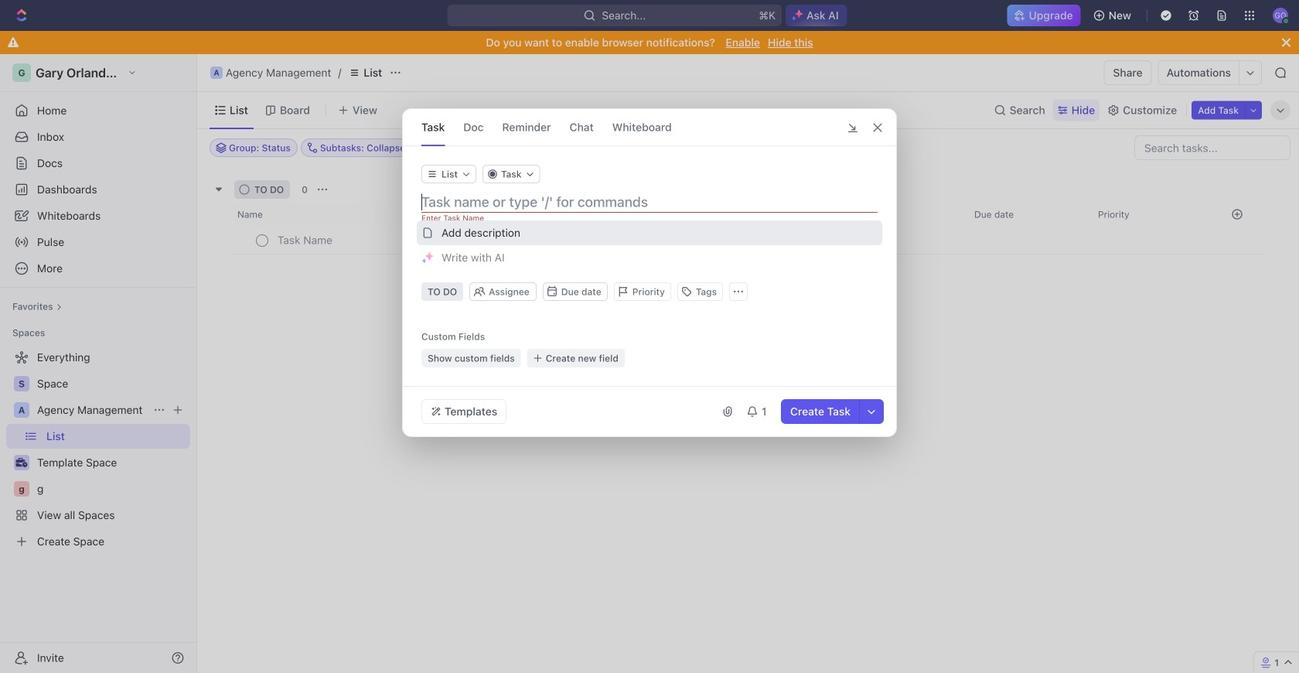 Task type: locate. For each thing, give the bounding box(es) containing it.
dialog
[[402, 108, 897, 437]]

sidebar navigation
[[0, 54, 197, 673]]

agency management, , element
[[210, 67, 223, 79], [14, 402, 29, 418]]

1 vertical spatial agency management, , element
[[14, 402, 29, 418]]

0 vertical spatial agency management, , element
[[210, 67, 223, 79]]

Search tasks... text field
[[1136, 136, 1290, 159]]

1 horizontal spatial agency management, , element
[[210, 67, 223, 79]]

0 horizontal spatial agency management, , element
[[14, 402, 29, 418]]



Task type: describe. For each thing, give the bounding box(es) containing it.
Task name or type '/' for commands text field
[[422, 193, 881, 211]]

Task Name text field
[[278, 227, 730, 252]]

agency management, , element inside the sidebar navigation
[[14, 402, 29, 418]]



Task type: vqa. For each thing, say whether or not it's contained in the screenshot.
H to the top
no



